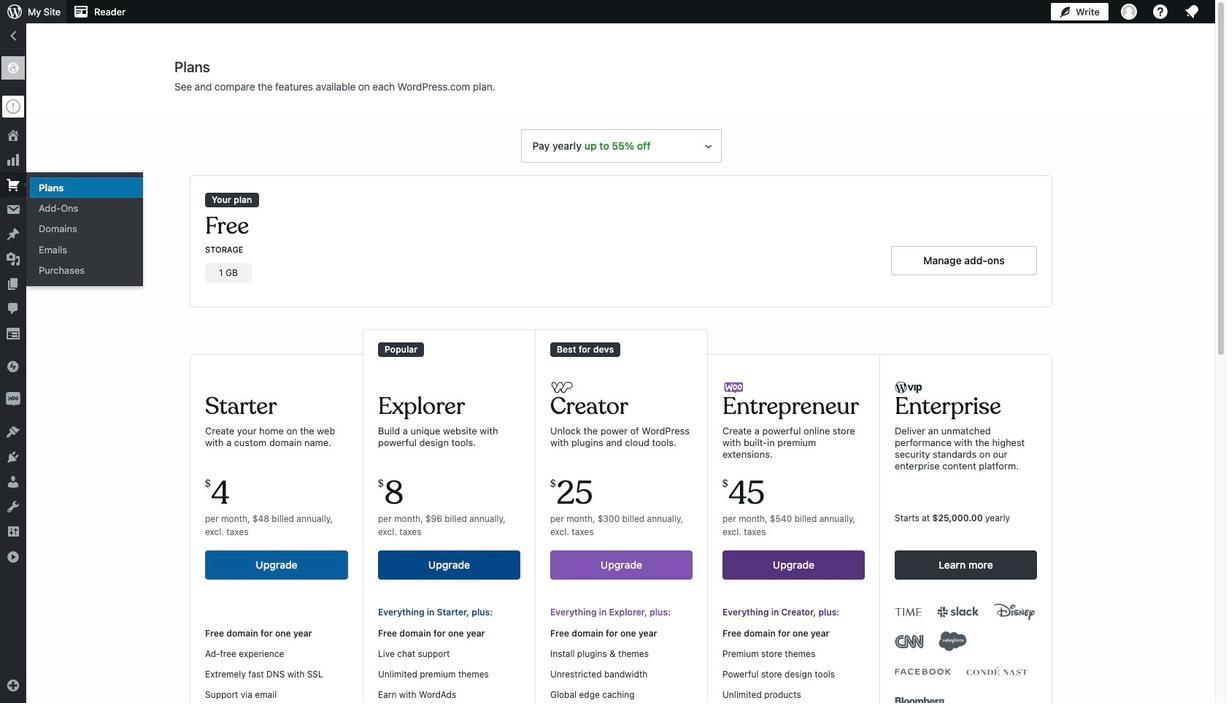 Task type: locate. For each thing, give the bounding box(es) containing it.
1 vertical spatial img image
[[6, 392, 20, 407]]

0 vertical spatial img image
[[6, 359, 20, 374]]

img image
[[6, 359, 20, 374], [6, 392, 20, 407]]



Task type: vqa. For each thing, say whether or not it's contained in the screenshot.
first "img" from the bottom of the page
yes



Task type: describe. For each thing, give the bounding box(es) containing it.
2 img image from the top
[[6, 392, 20, 407]]

my profile image
[[1121, 4, 1137, 20]]

manage your notifications image
[[1183, 3, 1201, 20]]

help image
[[1152, 3, 1170, 20]]

1 img image from the top
[[6, 359, 20, 374]]



